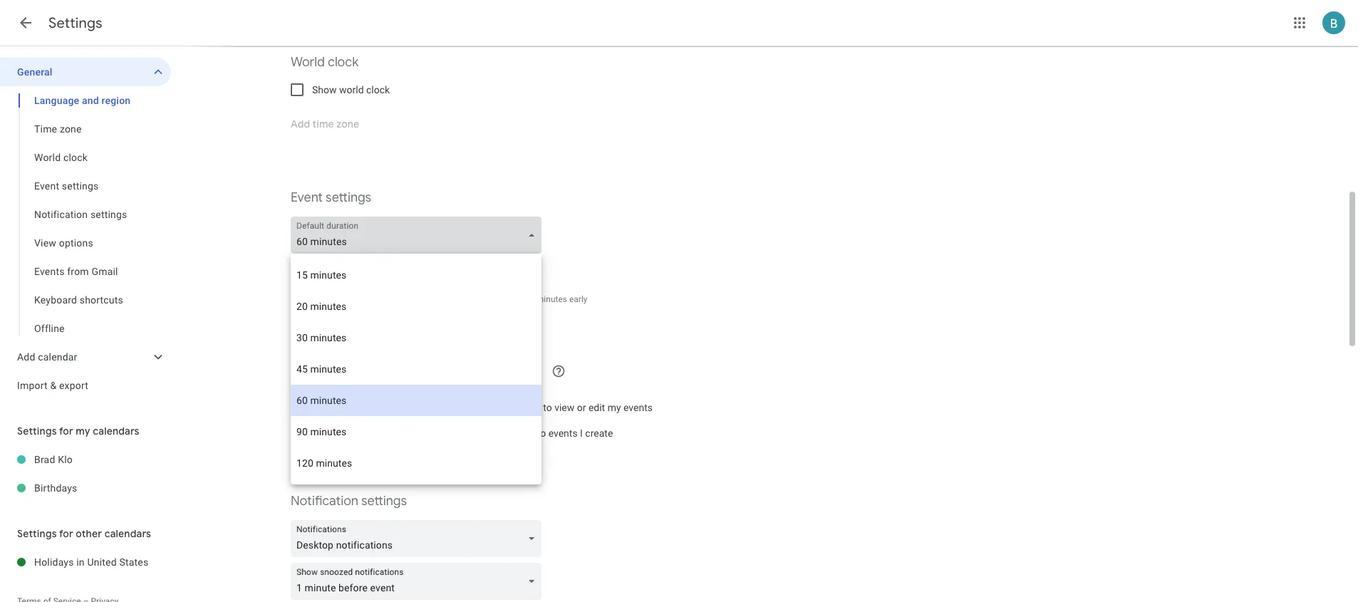 Task type: describe. For each thing, give the bounding box(es) containing it.
2 horizontal spatial clock
[[366, 84, 390, 95]]

united
[[87, 557, 117, 568]]

0 vertical spatial world clock
[[291, 54, 359, 71]]

let others see all invitations if they have permission to view or edit my events
[[312, 402, 653, 413]]

settings for my calendars tree
[[0, 445, 171, 502]]

i
[[580, 428, 583, 439]]

birthdays tree item
[[0, 474, 171, 502]]

import
[[17, 380, 48, 391]]

gmail
[[92, 266, 118, 277]]

for for my
[[59, 425, 73, 438]]

time
[[34, 123, 57, 135]]

brad klo
[[34, 454, 73, 465]]

longer
[[461, 294, 485, 304]]

view
[[34, 237, 56, 249]]

1 horizontal spatial and
[[445, 294, 459, 304]]

calendars for settings for other calendars
[[105, 527, 151, 540]]

0 horizontal spatial event settings
[[34, 180, 99, 192]]

2 minutes from the left
[[536, 294, 567, 304]]

time zone
[[34, 123, 82, 135]]

brad
[[34, 454, 55, 465]]

have
[[468, 402, 489, 413]]

2 early from the left
[[569, 294, 588, 304]]

1 vertical spatial my
[[76, 425, 90, 438]]

klo
[[58, 454, 73, 465]]

in
[[76, 557, 85, 568]]

or
[[577, 402, 586, 413]]

google
[[395, 428, 426, 439]]

automatically
[[312, 428, 373, 439]]

general
[[17, 66, 52, 78]]

birthdays
[[34, 482, 77, 494]]

group containing language and region
[[0, 86, 171, 343]]

60 minutes option
[[291, 385, 542, 416]]

general tree item
[[0, 58, 171, 86]]

45 minutes option
[[291, 353, 542, 385]]

view
[[555, 402, 575, 413]]

permission
[[491, 402, 541, 413]]

0 vertical spatial to
[[543, 402, 552, 413]]

if
[[439, 402, 444, 413]]

meetings left 10 at the left of page
[[487, 294, 523, 304]]

0 horizontal spatial events
[[548, 428, 578, 439]]

90 minutes option
[[291, 416, 542, 448]]

meetings up 5
[[347, 265, 388, 277]]

15 minutes option
[[291, 259, 542, 291]]

birthdays link
[[34, 474, 171, 502]]

conferences
[[480, 428, 535, 439]]

add
[[375, 428, 392, 439]]

meet
[[429, 428, 451, 439]]

speedy
[[312, 265, 345, 277]]

edit
[[589, 402, 605, 413]]

keyboard shortcuts
[[34, 294, 123, 306]]

video
[[454, 428, 477, 439]]

from
[[67, 266, 89, 277]]

add
[[17, 351, 35, 363]]

others
[[329, 402, 357, 413]]

states
[[119, 557, 148, 568]]

settings heading
[[48, 14, 102, 32]]

1 vertical spatial notification
[[291, 493, 358, 510]]

calendar
[[38, 351, 77, 363]]

10
[[525, 294, 534, 304]]



Task type: locate. For each thing, give the bounding box(es) containing it.
holidays
[[34, 557, 74, 568]]

view options
[[34, 237, 93, 249]]

all
[[377, 402, 388, 413]]

holidays in united states
[[34, 557, 148, 568]]

and left longer
[[445, 294, 459, 304]]

1 vertical spatial clock
[[366, 84, 390, 95]]

1 early from the left
[[425, 294, 443, 304]]

notification settings down automatically
[[291, 493, 407, 510]]

language and region
[[34, 95, 131, 106]]

clock
[[328, 54, 359, 71], [366, 84, 390, 95], [63, 152, 88, 163]]

show world clock
[[312, 84, 390, 95]]

early down 15 minutes option
[[425, 294, 443, 304]]

0 vertical spatial my
[[608, 402, 621, 413]]

0 vertical spatial world
[[291, 54, 325, 71]]

notification settings
[[34, 209, 127, 220], [291, 493, 407, 510]]

early right 10 at the left of page
[[569, 294, 588, 304]]

0 vertical spatial notification
[[34, 209, 88, 220]]

1 vertical spatial calendars
[[105, 527, 151, 540]]

and
[[82, 95, 99, 106], [445, 294, 459, 304]]

world up show
[[291, 54, 325, 71]]

minutes right 5
[[392, 294, 423, 304]]

event
[[34, 180, 59, 192], [291, 190, 323, 206]]

add calendar
[[17, 351, 77, 363]]

0 horizontal spatial notification settings
[[34, 209, 127, 220]]

keyboard
[[34, 294, 77, 306]]

notification settings inside group
[[34, 209, 127, 220]]

120 minutes option
[[291, 448, 542, 479]]

create
[[585, 428, 613, 439]]

and left the region
[[82, 95, 99, 106]]

1 horizontal spatial notification settings
[[291, 493, 407, 510]]

events left i
[[548, 428, 578, 439]]

0 horizontal spatial world clock
[[34, 152, 88, 163]]

early
[[425, 294, 443, 304], [569, 294, 588, 304]]

world clock inside group
[[34, 152, 88, 163]]

region
[[102, 95, 131, 106]]

0 horizontal spatial world
[[34, 152, 61, 163]]

0 vertical spatial calendars
[[93, 425, 139, 438]]

1 horizontal spatial notification
[[291, 493, 358, 510]]

2 for from the top
[[59, 527, 73, 540]]

calendars up states
[[105, 527, 151, 540]]

world down time
[[34, 152, 61, 163]]

settings for other calendars
[[17, 527, 151, 540]]

settings up brad
[[17, 425, 57, 438]]

0 vertical spatial settings
[[48, 14, 102, 32]]

30 minutes option
[[291, 322, 542, 353]]

1 horizontal spatial event
[[291, 190, 323, 206]]

events from gmail
[[34, 266, 118, 277]]

0 horizontal spatial minutes
[[392, 294, 423, 304]]

settings
[[48, 14, 102, 32], [17, 425, 57, 438], [17, 527, 57, 540]]

0 vertical spatial events
[[624, 402, 653, 413]]

offline
[[34, 323, 65, 334]]

shortcuts
[[80, 294, 123, 306]]

1 vertical spatial world
[[34, 152, 61, 163]]

and inside group
[[82, 95, 99, 106]]

calendars up brad klo tree item
[[93, 425, 139, 438]]

settings for my calendars
[[17, 425, 139, 438]]

1 vertical spatial for
[[59, 527, 73, 540]]

language
[[34, 95, 79, 106]]

1 for from the top
[[59, 425, 73, 438]]

for left other on the left bottom
[[59, 527, 73, 540]]

minute
[[319, 294, 345, 304]]

calendars
[[93, 425, 139, 438], [105, 527, 151, 540]]

0 horizontal spatial event
[[34, 180, 59, 192]]

to right the conferences
[[537, 428, 546, 439]]

0 horizontal spatial my
[[76, 425, 90, 438]]

events
[[624, 402, 653, 413], [548, 428, 578, 439]]

for
[[59, 425, 73, 438], [59, 527, 73, 540]]

1 vertical spatial events
[[548, 428, 578, 439]]

meetings left 5
[[347, 294, 383, 304]]

events
[[34, 266, 65, 277]]

notification up view options
[[34, 209, 88, 220]]

to left view
[[543, 402, 552, 413]]

brad klo tree item
[[0, 445, 171, 474]]

my
[[608, 402, 621, 413], [76, 425, 90, 438]]

event settings
[[34, 180, 99, 192], [291, 190, 371, 206]]

world clock
[[291, 54, 359, 71], [34, 152, 88, 163]]

my up brad klo tree item
[[76, 425, 90, 438]]

settings for settings
[[48, 14, 102, 32]]

meetings
[[347, 265, 388, 277], [347, 294, 383, 304], [487, 294, 523, 304]]

minutes
[[392, 294, 423, 304], [536, 294, 567, 304]]

0 horizontal spatial early
[[425, 294, 443, 304]]

world clock up show
[[291, 54, 359, 71]]

import & export
[[17, 380, 88, 391]]

30
[[307, 294, 317, 304]]

calendars for settings for my calendars
[[93, 425, 139, 438]]

1 horizontal spatial event settings
[[291, 190, 371, 206]]

1 horizontal spatial clock
[[328, 54, 359, 71]]

2 vertical spatial settings
[[17, 527, 57, 540]]

0 vertical spatial clock
[[328, 54, 359, 71]]

group
[[0, 86, 171, 343]]

end 30 minute meetings 5 minutes early and longer meetings 10 minutes early
[[291, 294, 588, 304]]

0 horizontal spatial notification
[[34, 209, 88, 220]]

end
[[291, 294, 305, 304]]

notification inside group
[[34, 209, 88, 220]]

1 horizontal spatial minutes
[[536, 294, 567, 304]]

show
[[312, 84, 337, 95]]

tree containing general
[[0, 58, 171, 400]]

events right edit
[[624, 402, 653, 413]]

1 horizontal spatial world clock
[[291, 54, 359, 71]]

settings for settings for other calendars
[[17, 527, 57, 540]]

invitations
[[390, 402, 436, 413]]

see
[[359, 402, 375, 413]]

world
[[339, 84, 364, 95]]

1 horizontal spatial world
[[291, 54, 325, 71]]

0 vertical spatial notification settings
[[34, 209, 127, 220]]

0 horizontal spatial and
[[82, 95, 99, 106]]

other
[[76, 527, 102, 540]]

to
[[543, 402, 552, 413], [537, 428, 546, 439]]

0 vertical spatial for
[[59, 425, 73, 438]]

for for other
[[59, 527, 73, 540]]

0 horizontal spatial clock
[[63, 152, 88, 163]]

2 vertical spatial clock
[[63, 152, 88, 163]]

holidays in united states link
[[34, 548, 171, 577]]

default duration list box
[[291, 254, 542, 485]]

settings right go back image
[[48, 14, 102, 32]]

settings for settings for my calendars
[[17, 425, 57, 438]]

world clock down time zone on the left top
[[34, 152, 88, 163]]

options
[[59, 237, 93, 249]]

1 vertical spatial world clock
[[34, 152, 88, 163]]

None field
[[291, 217, 547, 254], [291, 520, 547, 557], [291, 563, 547, 600], [291, 217, 547, 254], [291, 520, 547, 557], [291, 563, 547, 600]]

5
[[385, 294, 390, 304]]

my right edit
[[608, 402, 621, 413]]

tree
[[0, 58, 171, 400]]

settings up "holidays"
[[17, 527, 57, 540]]

notification
[[34, 209, 88, 220], [291, 493, 358, 510]]

notification settings up options
[[34, 209, 127, 220]]

1 vertical spatial settings
[[17, 425, 57, 438]]

1 horizontal spatial events
[[624, 402, 653, 413]]

minutes right 10 at the left of page
[[536, 294, 567, 304]]

1 minutes from the left
[[392, 294, 423, 304]]

clock up the show world clock
[[328, 54, 359, 71]]

export
[[59, 380, 88, 391]]

1 vertical spatial notification settings
[[291, 493, 407, 510]]

event inside group
[[34, 180, 59, 192]]

clock down the zone
[[63, 152, 88, 163]]

&
[[50, 380, 57, 391]]

clock right world on the left of the page
[[366, 84, 390, 95]]

notification down automatically
[[291, 493, 358, 510]]

for up klo
[[59, 425, 73, 438]]

let
[[312, 402, 326, 413]]

holidays in united states tree item
[[0, 548, 171, 577]]

20 minutes option
[[291, 291, 542, 322]]

0 vertical spatial and
[[82, 95, 99, 106]]

zone
[[60, 123, 82, 135]]

1 horizontal spatial my
[[608, 402, 621, 413]]

1 vertical spatial and
[[445, 294, 459, 304]]

speedy meetings
[[312, 265, 388, 277]]

automatically add google meet video conferences to events i create
[[312, 428, 613, 439]]

they
[[447, 402, 466, 413]]

1 vertical spatial to
[[537, 428, 546, 439]]

settings
[[62, 180, 99, 192], [326, 190, 371, 206], [90, 209, 127, 220], [361, 493, 407, 510]]

world
[[291, 54, 325, 71], [34, 152, 61, 163]]

1 horizontal spatial early
[[569, 294, 588, 304]]

go back image
[[17, 14, 34, 31]]



Task type: vqa. For each thing, say whether or not it's contained in the screenshot.
46
no



